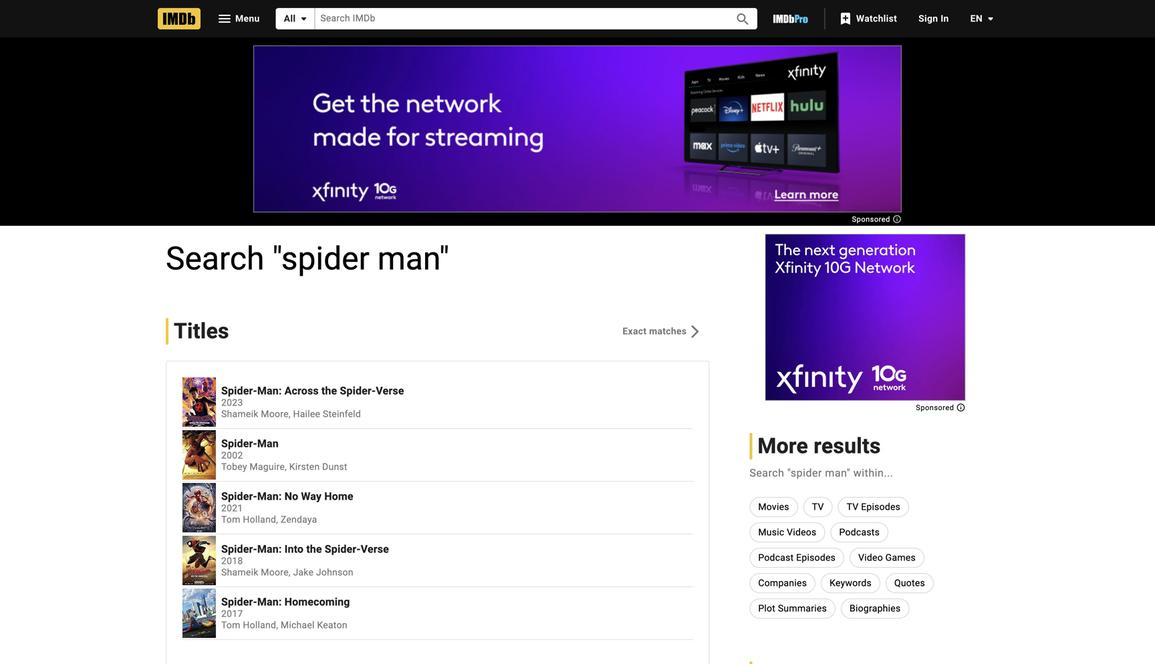 Task type: vqa. For each thing, say whether or not it's contained in the screenshot.
( associated with 14 (
no



Task type: describe. For each thing, give the bounding box(es) containing it.
man: for across
[[257, 385, 282, 398]]

keywords button
[[821, 574, 880, 594]]

exact matches
[[623, 326, 687, 337]]

titles
[[174, 319, 229, 344]]

en
[[971, 13, 983, 24]]

tom inside "spider-man: no way home 2021 tom holland, zendaya"
[[221, 514, 240, 525]]

2017
[[221, 609, 243, 620]]

exact
[[623, 326, 647, 337]]

search "spider man" main content
[[0, 37, 1155, 665]]

companies
[[758, 578, 807, 589]]

man" for search "spider man" within...
[[825, 467, 851, 480]]

kirsten
[[289, 462, 320, 473]]

biographies
[[850, 603, 901, 614]]

spider- for spider-man: into the spider-verse
[[221, 543, 257, 556]]

moore, for into
[[261, 567, 291, 578]]

spider-man: homecoming (2017) image
[[183, 589, 216, 638]]

quotes button
[[886, 574, 934, 594]]

arrow drop down image for all
[[296, 11, 312, 27]]

shameik for spider-man: into the spider-verse
[[221, 567, 258, 578]]

podcast
[[758, 553, 794, 564]]

sign in
[[919, 13, 949, 24]]

music videos
[[758, 527, 817, 538]]

menu image
[[217, 11, 233, 27]]

spider-man: into the spider-verse (2018) image
[[183, 536, 216, 586]]

spider-man: no way home button
[[221, 491, 693, 503]]

tv for tv episodes
[[847, 502, 859, 513]]

podcast episodes
[[758, 553, 836, 564]]

no
[[285, 491, 298, 503]]

results
[[814, 434, 881, 459]]

verse for spider-man: across the spider-verse
[[376, 385, 404, 398]]

matches
[[649, 326, 687, 337]]

watchlist
[[856, 13, 897, 24]]

Search IMDb text field
[[315, 8, 720, 29]]

movies button
[[750, 497, 798, 517]]

watchlist button
[[831, 7, 908, 31]]

tv episodes button
[[838, 497, 909, 517]]

en button
[[960, 7, 999, 31]]

tv for tv
[[812, 502, 824, 513]]

jake
[[293, 567, 314, 578]]

games
[[886, 553, 916, 564]]

within...
[[854, 467, 894, 480]]

quotes
[[894, 578, 925, 589]]

"spider for search "spider man"
[[272, 240, 370, 277]]

oscar isaac, andy samberg, jake johnson, daniel kaluuya, hailee steinfeld, karan soni, shameik moore, and issa rae in spider-man: across the spider-verse (2023) image
[[183, 378, 216, 427]]

arrow right image
[[687, 324, 703, 340]]

keaton
[[317, 620, 347, 631]]

home
[[324, 491, 353, 503]]

michael
[[281, 620, 315, 631]]

videos
[[787, 527, 817, 538]]

spider-man: homecoming button
[[221, 596, 693, 609]]

companies button
[[750, 574, 816, 594]]

movies
[[758, 502, 789, 513]]

2021
[[221, 503, 243, 514]]

tobey maguire in spider-man (2002) image
[[183, 431, 216, 480]]

holland, inside "spider-man: no way home 2021 tom holland, zendaya"
[[243, 514, 278, 525]]

exact matches button
[[612, 320, 710, 344]]

into
[[285, 543, 304, 556]]

podcasts button
[[831, 523, 889, 543]]

home image
[[158, 8, 201, 29]]

2002
[[221, 450, 243, 461]]

spider- up johnson
[[325, 543, 361, 556]]

in
[[941, 13, 949, 24]]

willem dafoe, jamie foxx, rhys ifans, benedict cumberbatch, zendaya, and tom holland in spider-man: no way home (2021) image
[[183, 483, 216, 533]]

episodes for tv episodes
[[861, 502, 901, 513]]

spider-man: homecoming 2017 tom holland, michael keaton
[[221, 596, 350, 631]]



Task type: locate. For each thing, give the bounding box(es) containing it.
1 vertical spatial man"
[[825, 467, 851, 480]]

sponsored
[[852, 215, 893, 224], [916, 404, 956, 412]]

moore, inside the spider-man: across the spider-verse 2023 shameik moore, hailee steinfeld
[[261, 409, 291, 420]]

tv button
[[803, 497, 833, 517]]

tom down 2021
[[221, 514, 240, 525]]

man" for search "spider man"
[[378, 240, 449, 277]]

way
[[301, 491, 322, 503]]

0 vertical spatial sponsored
[[852, 215, 893, 224]]

the for across
[[321, 385, 337, 398]]

the up steinfeld
[[321, 385, 337, 398]]

1 vertical spatial sponsored
[[916, 404, 956, 412]]

johnson
[[316, 567, 353, 578]]

2 arrow drop down image from the left
[[983, 11, 999, 27]]

moore, for across
[[261, 409, 291, 420]]

the
[[321, 385, 337, 398], [306, 543, 322, 556]]

0 horizontal spatial arrow drop down image
[[296, 11, 312, 27]]

spider- up tobey
[[221, 438, 257, 450]]

tv episodes
[[847, 502, 901, 513]]

All search field
[[276, 8, 757, 29]]

man:
[[257, 385, 282, 398], [257, 491, 282, 503], [257, 543, 282, 556], [257, 596, 282, 609]]

0 vertical spatial search
[[166, 240, 264, 277]]

tv
[[812, 502, 824, 513], [847, 502, 859, 513]]

verse
[[376, 385, 404, 398], [361, 543, 389, 556]]

episodes up podcasts
[[861, 502, 901, 513]]

spider-man 2002 tobey maguire, kirsten dunst
[[221, 438, 347, 473]]

arrow drop down image inside en button
[[983, 11, 999, 27]]

shameik inside the spider-man: across the spider-verse 2023 shameik moore, hailee steinfeld
[[221, 409, 258, 420]]

hailee
[[293, 409, 320, 420]]

submit search image
[[735, 11, 751, 27]]

dunst
[[322, 462, 347, 473]]

podcast episodes button
[[750, 548, 844, 568]]

shameik down 2018
[[221, 567, 258, 578]]

arrow drop down image inside all button
[[296, 11, 312, 27]]

1 horizontal spatial episodes
[[861, 502, 901, 513]]

0 horizontal spatial episodes
[[796, 553, 836, 564]]

man
[[257, 438, 279, 450]]

watchlist image
[[838, 11, 854, 27]]

holland,
[[243, 514, 278, 525], [243, 620, 278, 631]]

man: inside "spider-man: no way home 2021 tom holland, zendaya"
[[257, 491, 282, 503]]

man: left across
[[257, 385, 282, 398]]

arrow drop down image right menu
[[296, 11, 312, 27]]

2 tom from the top
[[221, 620, 240, 631]]

zendaya
[[281, 514, 317, 525]]

1 vertical spatial holland,
[[243, 620, 278, 631]]

spider- inside "spider-man: no way home 2021 tom holland, zendaya"
[[221, 491, 257, 503]]

1 horizontal spatial tv
[[847, 502, 859, 513]]

plot
[[758, 603, 776, 614]]

verse inside spider-man: into the spider-verse 2018 shameik moore, jake johnson
[[361, 543, 389, 556]]

man: left "into"
[[257, 543, 282, 556]]

none field inside the all search box
[[315, 8, 720, 29]]

1 horizontal spatial search
[[750, 467, 785, 480]]

"spider for search "spider man" within...
[[787, 467, 822, 480]]

video
[[858, 553, 883, 564]]

0 horizontal spatial sponsored
[[852, 215, 893, 224]]

2 moore, from the top
[[261, 567, 291, 578]]

across
[[285, 385, 319, 398]]

man: up michael
[[257, 596, 282, 609]]

sign
[[919, 13, 938, 24]]

0 horizontal spatial search
[[166, 240, 264, 277]]

1 vertical spatial tom
[[221, 620, 240, 631]]

spider-man: no way home 2021 tom holland, zendaya
[[221, 491, 353, 525]]

spider- right spider-man: into the spider-verse (2018) "image"
[[221, 543, 257, 556]]

sponsored content section
[[253, 45, 902, 224], [765, 234, 966, 412]]

all
[[284, 13, 296, 24]]

video games
[[858, 553, 916, 564]]

man"
[[378, 240, 449, 277], [825, 467, 851, 480]]

2023
[[221, 397, 243, 408]]

0 horizontal spatial tv
[[812, 502, 824, 513]]

verse for spider-man: into the spider-verse
[[361, 543, 389, 556]]

man: for into
[[257, 543, 282, 556]]

spider-man: into the spider-verse 2018 shameik moore, jake johnson
[[221, 543, 389, 578]]

arrow drop down image for en
[[983, 11, 999, 27]]

episodes inside tv episodes button
[[861, 502, 901, 513]]

tom inside spider-man: homecoming 2017 tom holland, michael keaton
[[221, 620, 240, 631]]

shameik down the 2023
[[221, 409, 258, 420]]

tobey
[[221, 462, 247, 473]]

1 horizontal spatial "spider
[[787, 467, 822, 480]]

0 vertical spatial episodes
[[861, 502, 901, 513]]

spider-
[[221, 385, 257, 398], [340, 385, 376, 398], [221, 438, 257, 450], [221, 491, 257, 503], [221, 543, 257, 556], [325, 543, 361, 556], [221, 596, 257, 609]]

search "spider man" within...
[[750, 467, 894, 480]]

episodes down videos
[[796, 553, 836, 564]]

shameik for spider-man: across the spider-verse
[[221, 409, 258, 420]]

1 holland, from the top
[[243, 514, 278, 525]]

2 man: from the top
[[257, 491, 282, 503]]

1 tv from the left
[[812, 502, 824, 513]]

4 man: from the top
[[257, 596, 282, 609]]

the right "into"
[[306, 543, 322, 556]]

spider- down tobey
[[221, 491, 257, 503]]

plot summaries button
[[750, 599, 836, 619]]

spider- inside spider-man: homecoming 2017 tom holland, michael keaton
[[221, 596, 257, 609]]

1 tom from the top
[[221, 514, 240, 525]]

1 horizontal spatial man"
[[825, 467, 851, 480]]

1 vertical spatial shameik
[[221, 567, 258, 578]]

tv inside tv episodes button
[[847, 502, 859, 513]]

man: left no
[[257, 491, 282, 503]]

steinfeld
[[323, 409, 361, 420]]

spider- for spider-man: across the spider-verse
[[221, 385, 257, 398]]

spider- up steinfeld
[[340, 385, 376, 398]]

0 vertical spatial sponsored content section
[[253, 45, 902, 224]]

0 vertical spatial moore,
[[261, 409, 291, 420]]

1 man: from the top
[[257, 385, 282, 398]]

spider-man button
[[221, 438, 693, 450]]

man: inside the spider-man: across the spider-verse 2023 shameik moore, hailee steinfeld
[[257, 385, 282, 398]]

1 shameik from the top
[[221, 409, 258, 420]]

spider- right spider-man: homecoming (2017) image
[[221, 596, 257, 609]]

0 vertical spatial man"
[[378, 240, 449, 277]]

shameik
[[221, 409, 258, 420], [221, 567, 258, 578]]

0 vertical spatial tom
[[221, 514, 240, 525]]

menu button
[[206, 8, 271, 29]]

tv inside the tv button
[[812, 502, 824, 513]]

1 vertical spatial verse
[[361, 543, 389, 556]]

3 man: from the top
[[257, 543, 282, 556]]

the for into
[[306, 543, 322, 556]]

1 vertical spatial moore,
[[261, 567, 291, 578]]

more
[[758, 434, 808, 459]]

tv up podcasts
[[847, 502, 859, 513]]

all button
[[276, 8, 315, 29]]

1 horizontal spatial arrow drop down image
[[983, 11, 999, 27]]

holland, inside spider-man: homecoming 2017 tom holland, michael keaton
[[243, 620, 278, 631]]

0 vertical spatial "spider
[[272, 240, 370, 277]]

1 vertical spatial the
[[306, 543, 322, 556]]

1 vertical spatial "spider
[[787, 467, 822, 480]]

None field
[[315, 8, 720, 29]]

episodes
[[861, 502, 901, 513], [796, 553, 836, 564]]

shameik inside spider-man: into the spider-verse 2018 shameik moore, jake johnson
[[221, 567, 258, 578]]

more results
[[758, 434, 881, 459]]

0 vertical spatial the
[[321, 385, 337, 398]]

sign in button
[[908, 7, 960, 31]]

spider-man: into the spider-verse button
[[221, 543, 693, 556]]

the inside spider-man: into the spider-verse 2018 shameik moore, jake johnson
[[306, 543, 322, 556]]

spider-man: across the spider-verse button
[[221, 385, 693, 398]]

0 vertical spatial holland,
[[243, 514, 278, 525]]

podcasts
[[839, 527, 880, 538]]

search "spider man"
[[166, 240, 449, 277]]

video games button
[[850, 548, 925, 568]]

summaries
[[778, 603, 827, 614]]

1 vertical spatial episodes
[[796, 553, 836, 564]]

tv up videos
[[812, 502, 824, 513]]

1 vertical spatial search
[[750, 467, 785, 480]]

0 horizontal spatial "spider
[[272, 240, 370, 277]]

holland, down 2017
[[243, 620, 278, 631]]

1 moore, from the top
[[261, 409, 291, 420]]

spider-man: across the spider-verse 2023 shameik moore, hailee steinfeld
[[221, 385, 404, 420]]

spider- for spider-man
[[221, 438, 257, 450]]

plot summaries
[[758, 603, 827, 614]]

0 horizontal spatial man"
[[378, 240, 449, 277]]

arrow drop down image
[[296, 11, 312, 27], [983, 11, 999, 27]]

1 vertical spatial sponsored content section
[[765, 234, 966, 412]]

spider- inside the spider-man 2002 tobey maguire, kirsten dunst
[[221, 438, 257, 450]]

moore, inside spider-man: into the spider-verse 2018 shameik moore, jake johnson
[[261, 567, 291, 578]]

the inside the spider-man: across the spider-verse 2023 shameik moore, hailee steinfeld
[[321, 385, 337, 398]]

2 shameik from the top
[[221, 567, 258, 578]]

spider- for spider-man: no way home
[[221, 491, 257, 503]]

spider- for spider-man: homecoming
[[221, 596, 257, 609]]

biographies button
[[841, 599, 910, 619]]

tom
[[221, 514, 240, 525], [221, 620, 240, 631]]

menu
[[235, 13, 260, 24]]

arrow drop down image right in
[[983, 11, 999, 27]]

episodes for podcast episodes
[[796, 553, 836, 564]]

keywords
[[830, 578, 872, 589]]

man: inside spider-man: homecoming 2017 tom holland, michael keaton
[[257, 596, 282, 609]]

search for search "spider man"
[[166, 240, 264, 277]]

moore, left jake
[[261, 567, 291, 578]]

search for search "spider man" within...
[[750, 467, 785, 480]]

man: inside spider-man: into the spider-verse 2018 shameik moore, jake johnson
[[257, 543, 282, 556]]

homecoming
[[285, 596, 350, 609]]

tom down 2017
[[221, 620, 240, 631]]

2018
[[221, 556, 243, 567]]

music
[[758, 527, 785, 538]]

holland, down 2021
[[243, 514, 278, 525]]

1 horizontal spatial sponsored
[[916, 404, 956, 412]]

"spider
[[272, 240, 370, 277], [787, 467, 822, 480]]

1 arrow drop down image from the left
[[296, 11, 312, 27]]

music videos button
[[750, 523, 825, 543]]

2 holland, from the top
[[243, 620, 278, 631]]

maguire,
[[250, 462, 287, 473]]

moore, up man
[[261, 409, 291, 420]]

0 vertical spatial verse
[[376, 385, 404, 398]]

man: for homecoming
[[257, 596, 282, 609]]

episodes inside podcast episodes button
[[796, 553, 836, 564]]

0 vertical spatial shameik
[[221, 409, 258, 420]]

spider- right oscar isaac, andy samberg, jake johnson, daniel kaluuya, hailee steinfeld, karan soni, shameik moore, and issa rae in spider-man: across the spider-verse (2023) image
[[221, 385, 257, 398]]

search
[[166, 240, 264, 277], [750, 467, 785, 480]]

verse inside the spider-man: across the spider-verse 2023 shameik moore, hailee steinfeld
[[376, 385, 404, 398]]

2 tv from the left
[[847, 502, 859, 513]]

man: for no
[[257, 491, 282, 503]]

moore,
[[261, 409, 291, 420], [261, 567, 291, 578]]



